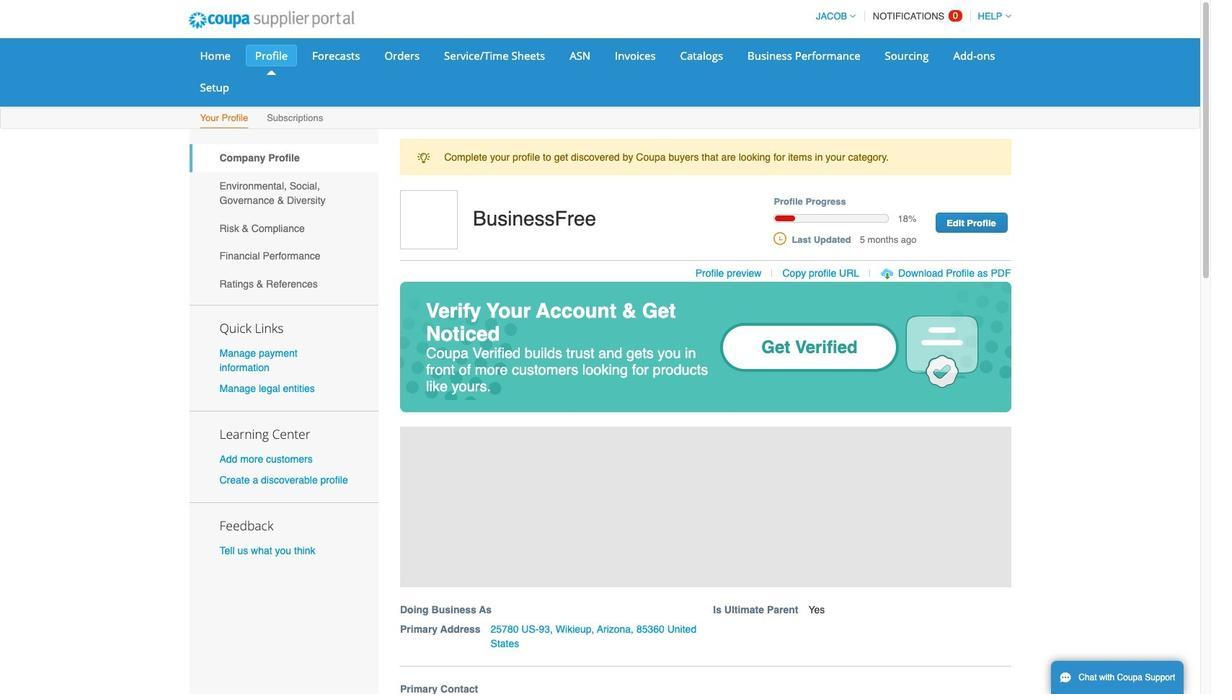 Task type: locate. For each thing, give the bounding box(es) containing it.
coupa supplier portal image
[[178, 2, 364, 38]]

alert
[[400, 139, 1011, 175]]

background image
[[400, 426, 1011, 587]]

businessfree image
[[400, 191, 458, 250]]

navigation
[[809, 2, 1011, 30]]

banner
[[395, 191, 1026, 667]]



Task type: vqa. For each thing, say whether or not it's contained in the screenshot.
work
no



